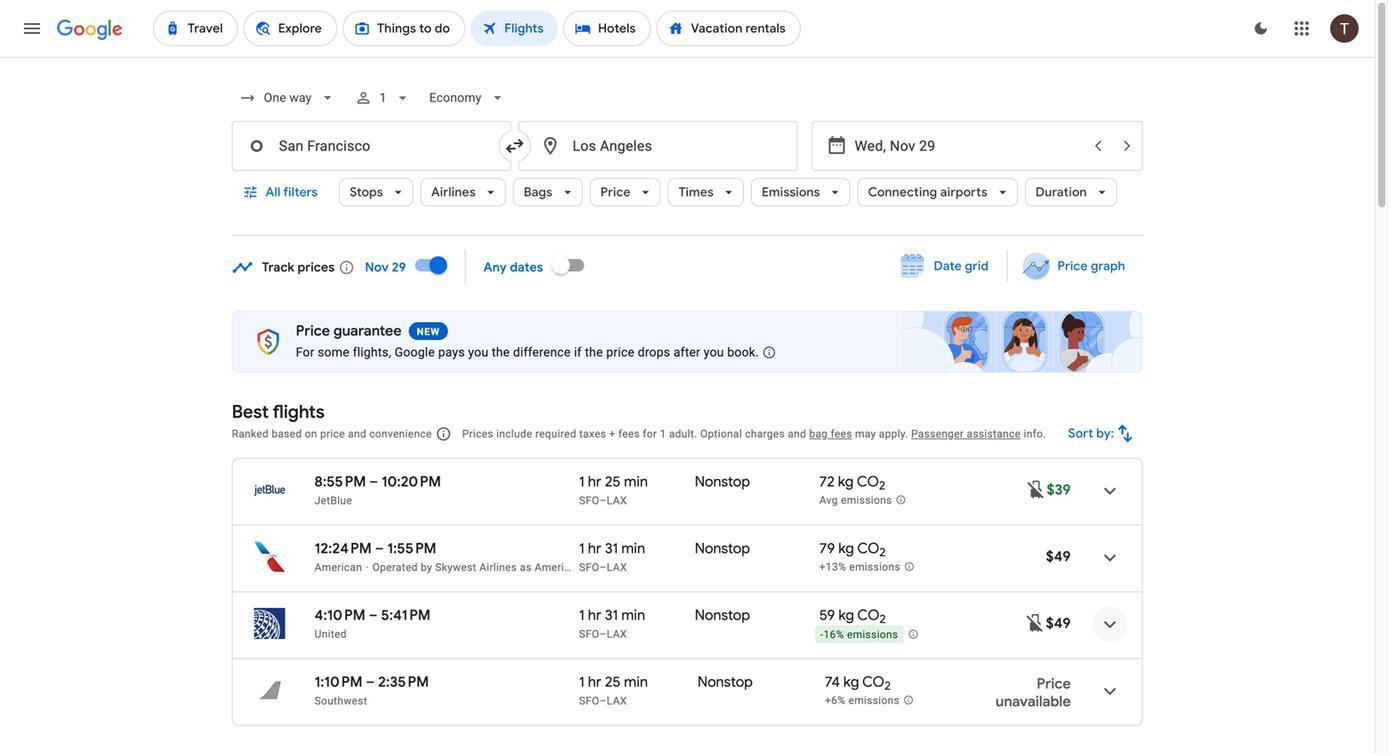 Task type: locate. For each thing, give the bounding box(es) containing it.
by
[[421, 561, 432, 574]]

main menu image
[[21, 18, 43, 39]]

Departure time: 1:10 PM. text field
[[315, 673, 363, 691]]

nonstop flight. element for 79
[[695, 539, 750, 560]]

Arrival time: 10:20 PM. text field
[[382, 473, 441, 491]]

co inside 74 kg co 2
[[863, 673, 885, 691]]

kg right 74
[[844, 673, 859, 691]]

emissions for 74
[[849, 694, 900, 707]]

Departure time: 4:10 PM. text field
[[315, 606, 366, 624]]

for
[[643, 428, 657, 440]]

prices
[[298, 259, 335, 275]]

2 inside the 59 kg co 2
[[880, 612, 886, 627]]

the left difference
[[492, 345, 510, 360]]

nonstop flight. element for 74
[[698, 673, 753, 694]]

required
[[536, 428, 577, 440]]

39 US dollars text field
[[1047, 481, 1071, 499]]

airlines left 'as'
[[480, 561, 517, 574]]

0 vertical spatial airlines
[[431, 184, 476, 200]]

$49 for $49 text box
[[1046, 547, 1071, 566]]

kg right 79
[[839, 539, 854, 558]]

25
[[605, 473, 621, 491], [605, 673, 621, 691]]

– inside 8:55 pm – 10:20 pm jetblue
[[370, 473, 378, 491]]

price left drops
[[606, 345, 635, 360]]

31 down eagle on the left of the page
[[605, 606, 618, 624]]

any dates
[[484, 259, 543, 275]]

72 kg co 2
[[820, 473, 886, 493]]

0 horizontal spatial american
[[315, 561, 362, 574]]

2 total duration 1 hr 25 min. element from the top
[[579, 673, 698, 694]]

2 $49 from the top
[[1046, 614, 1071, 632]]

price left graph
[[1058, 258, 1088, 274]]

price
[[601, 184, 631, 200], [1058, 258, 1088, 274], [296, 322, 330, 340], [1037, 675, 1071, 693]]

–
[[370, 473, 378, 491], [600, 494, 607, 507], [375, 539, 384, 558], [600, 561, 607, 574], [369, 606, 378, 624], [600, 628, 607, 640], [366, 673, 375, 691], [600, 695, 607, 707]]

airports
[[941, 184, 988, 200]]

price right on
[[320, 428, 345, 440]]

2 for 74
[[885, 678, 891, 694]]

1 sfo from the top
[[579, 494, 600, 507]]

co for 72
[[857, 473, 879, 491]]

hr for 10:20 pm
[[588, 473, 602, 491]]

price inside price unavailable
[[1037, 675, 1071, 693]]

Departure text field
[[855, 122, 1083, 170]]

– inside 4:10 pm – 5:41 pm united
[[369, 606, 378, 624]]

co up +6% emissions
[[863, 673, 885, 691]]

$49
[[1046, 547, 1071, 566], [1046, 614, 1071, 632]]

learn more about tracked prices image
[[338, 259, 355, 275]]

bag fees button
[[809, 428, 852, 440]]

None text field
[[518, 121, 798, 171]]

1 for 10:20 pm
[[579, 473, 585, 491]]

2 for 79
[[880, 545, 886, 560]]

sfo for 10:20 pm
[[579, 494, 600, 507]]

2 lax from the top
[[607, 561, 627, 574]]

0 horizontal spatial price
[[320, 428, 345, 440]]

0 vertical spatial price
[[606, 345, 635, 360]]

1 vertical spatial airlines
[[480, 561, 517, 574]]

taxes
[[579, 428, 606, 440]]

1 lax from the top
[[607, 494, 627, 507]]

2 1 hr 25 min sfo – lax from the top
[[579, 673, 648, 707]]

total duration 1 hr 31 min. element down eagle on the left of the page
[[579, 606, 695, 627]]

2 up +13% emissions
[[880, 545, 886, 560]]

1 31 from the top
[[605, 539, 618, 558]]

2 inside 79 kg co 2
[[880, 545, 886, 560]]

nonstop
[[695, 473, 750, 491], [695, 539, 750, 558], [695, 606, 750, 624], [698, 673, 753, 691]]

2 31 from the top
[[605, 606, 618, 624]]

kg inside '72 kg co 2'
[[838, 473, 854, 491]]

total duration 1 hr 31 min. element up eagle on the left of the page
[[579, 539, 695, 560]]

49 US dollars text field
[[1046, 614, 1071, 632]]

$49 left flight details. leaves san francisco international airport at 12:24 pm on wednesday, november 29 and arrives at los angeles international airport at 1:55 pm on wednesday, november 29. icon
[[1046, 547, 1071, 566]]

you right after
[[704, 345, 724, 360]]

operated by skywest airlines as american eagle
[[372, 561, 613, 574]]

convenience
[[369, 428, 432, 440]]

1:10 pm – 2:35 pm southwest
[[315, 673, 429, 707]]

as
[[520, 561, 532, 574]]

kg for 79
[[839, 539, 854, 558]]

Arrival time: 5:41 PM. text field
[[381, 606, 431, 624]]

book.
[[727, 345, 759, 360]]

american down departure time: 12:24 pm. "text box"
[[315, 561, 362, 574]]

kg inside the 59 kg co 2
[[839, 606, 855, 624]]

1 1 hr 25 min sfo – lax from the top
[[579, 473, 648, 507]]

this price for this flight doesn't include overhead bin access. if you need a carry-on bag, use the bags filter to update prices. image up $49 text box
[[1026, 479, 1047, 500]]

1 vertical spatial 1 hr 31 min sfo – lax
[[579, 606, 646, 640]]

price for price
[[601, 184, 631, 200]]

co up +13% emissions
[[858, 539, 880, 558]]

1 horizontal spatial you
[[704, 345, 724, 360]]

1 button
[[347, 77, 419, 119]]

1 $49 from the top
[[1046, 547, 1071, 566]]

flight details. leaves san francisco international airport at 8:55 pm on wednesday, november 29 and arrives at los angeles international airport at 10:20 pm on wednesday, november 29. image
[[1089, 470, 1132, 512]]

co up -16% emissions
[[858, 606, 880, 624]]

25 for 10:20 pm
[[605, 473, 621, 491]]

2 up +6% emissions
[[885, 678, 891, 694]]

0 vertical spatial total duration 1 hr 31 min. element
[[579, 539, 695, 560]]

1 hr from the top
[[588, 473, 602, 491]]

flights,
[[353, 345, 391, 360]]

2 inside '72 kg co 2'
[[879, 478, 886, 493]]

emissions
[[841, 494, 892, 507], [850, 561, 901, 573], [847, 629, 898, 641], [849, 694, 900, 707]]

dates
[[510, 259, 543, 275]]

1 vertical spatial 31
[[605, 606, 618, 624]]

Departure time: 8:55 PM. text field
[[315, 473, 366, 491]]

charges
[[745, 428, 785, 440]]

co inside '72 kg co 2'
[[857, 473, 879, 491]]

0 vertical spatial 1 hr 31 min sfo – lax
[[579, 539, 646, 574]]

1 vertical spatial this price for this flight doesn't include overhead bin access. if you need a carry-on bag, use the bags filter to update prices. image
[[1025, 612, 1046, 634]]

learn more about ranking image
[[436, 426, 452, 442]]

filters
[[283, 184, 318, 200]]

change appearance image
[[1240, 7, 1283, 50]]

kg right 59
[[839, 606, 855, 624]]

1 vertical spatial total duration 1 hr 25 min. element
[[579, 673, 698, 694]]

1 horizontal spatial and
[[788, 428, 807, 440]]

co inside 79 kg co 2
[[858, 539, 880, 558]]

-
[[821, 629, 824, 641]]

+6%
[[825, 694, 846, 707]]

2 up avg emissions
[[879, 478, 886, 493]]

2:35 pm
[[378, 673, 429, 691]]

None field
[[232, 82, 344, 114], [422, 82, 514, 114], [232, 82, 344, 114], [422, 82, 514, 114]]

2 up -16% emissions
[[880, 612, 886, 627]]

this price for this flight doesn't include overhead bin access. if you need a carry-on bag, use the bags filter to update prices. image for $39
[[1026, 479, 1047, 500]]

0 vertical spatial $49
[[1046, 547, 1071, 566]]

apply.
[[879, 428, 909, 440]]

1 horizontal spatial fees
[[831, 428, 852, 440]]

stops button
[[339, 171, 414, 214]]

1 vertical spatial price
[[320, 428, 345, 440]]

kg right 72
[[838, 473, 854, 491]]

kg for 59
[[839, 606, 855, 624]]

total duration 1 hr 31 min. element for 79
[[579, 539, 695, 560]]

1 1 hr 31 min sfo – lax from the top
[[579, 539, 646, 574]]

emissions down 79 kg co 2
[[850, 561, 901, 573]]

hr for 5:41 pm
[[588, 606, 602, 624]]

1 vertical spatial total duration 1 hr 31 min. element
[[579, 606, 695, 627]]

1 vertical spatial 25
[[605, 673, 621, 691]]

1 hr 31 min sfo – lax for 1:55 pm
[[579, 539, 646, 574]]

+13%
[[820, 561, 847, 573]]

0 vertical spatial 1 hr 25 min sfo – lax
[[579, 473, 648, 507]]

4 lax from the top
[[607, 695, 627, 707]]

min
[[624, 473, 648, 491], [622, 539, 646, 558], [622, 606, 646, 624], [624, 673, 648, 691]]

2
[[879, 478, 886, 493], [880, 545, 886, 560], [880, 612, 886, 627], [885, 678, 891, 694]]

flight details. leaves san francisco international airport at 12:24 pm on wednesday, november 29 and arrives at los angeles international airport at 1:55 pm on wednesday, november 29. image
[[1089, 536, 1132, 579]]

16%
[[824, 629, 844, 641]]

this price for this flight doesn't include overhead bin access. if you need a carry-on bag, use the bags filter to update prices. image up price unavailable
[[1025, 612, 1046, 634]]

flight details. leaves san francisco international airport at 4:10 pm on wednesday, november 29 and arrives at los angeles international airport at 5:41 pm on wednesday, november 29. image
[[1089, 603, 1132, 646]]

4 sfo from the top
[[579, 695, 600, 707]]

and left convenience
[[348, 428, 367, 440]]

airlines inside popup button
[[431, 184, 476, 200]]

bag
[[809, 428, 828, 440]]

bags
[[524, 184, 553, 200]]

american right 'as'
[[535, 561, 582, 574]]

you
[[468, 345, 489, 360], [704, 345, 724, 360]]

1 horizontal spatial the
[[585, 345, 603, 360]]

and
[[348, 428, 367, 440], [788, 428, 807, 440]]

1 vertical spatial $49
[[1046, 614, 1071, 632]]

1 horizontal spatial price
[[606, 345, 635, 360]]

passenger assistance button
[[911, 428, 1021, 440]]

0 vertical spatial total duration 1 hr 25 min. element
[[579, 473, 695, 494]]

kg inside 74 kg co 2
[[844, 673, 859, 691]]

total duration 1 hr 25 min. element
[[579, 473, 695, 494], [579, 673, 698, 694]]

0 horizontal spatial and
[[348, 428, 367, 440]]

None search field
[[232, 77, 1143, 236]]

49 US dollars text field
[[1046, 547, 1071, 566]]

this price for this flight doesn't include overhead bin access. if you need a carry-on bag, use the bags filter to update prices. image for $49
[[1025, 612, 1046, 634]]

airlines right stops 'popup button'
[[431, 184, 476, 200]]

31 for 5:41 pm
[[605, 606, 618, 624]]

lax for 2:35 pm
[[607, 695, 627, 707]]

2 1 hr 31 min sfo – lax from the top
[[579, 606, 646, 640]]

the
[[492, 345, 510, 360], [585, 345, 603, 360]]

0 horizontal spatial airlines
[[431, 184, 476, 200]]

nonstop flight. element
[[695, 473, 750, 494], [695, 539, 750, 560], [695, 606, 750, 627], [698, 673, 753, 694]]

sfo for 2:35 pm
[[579, 695, 600, 707]]

co inside the 59 kg co 2
[[858, 606, 880, 624]]

track prices
[[262, 259, 335, 275]]

price inside button
[[1058, 258, 1088, 274]]

Arrival time: 1:55 PM. text field
[[387, 539, 437, 558]]

1 25 from the top
[[605, 473, 621, 491]]

1 horizontal spatial american
[[535, 561, 582, 574]]

+
[[609, 428, 616, 440]]

1 hr 31 min sfo – lax right 'as'
[[579, 539, 646, 574]]

emissions for 79
[[850, 561, 901, 573]]

fees right bag
[[831, 428, 852, 440]]

None text field
[[232, 121, 511, 171]]

3 lax from the top
[[607, 628, 627, 640]]

drops
[[638, 345, 671, 360]]

find the best price region
[[232, 244, 1143, 296]]

1 total duration 1 hr 31 min. element from the top
[[579, 539, 695, 560]]

price inside popup button
[[601, 184, 631, 200]]

1
[[379, 90, 387, 105], [660, 428, 666, 440], [579, 473, 585, 491], [579, 539, 585, 558], [579, 606, 585, 624], [579, 673, 585, 691]]

price left flight details. leaves san francisco international airport at 1:10 pm on wednesday, november 29 and arrives at los angeles international airport at 2:35 pm on wednesday, november 29. icon
[[1037, 675, 1071, 693]]

skywest
[[435, 561, 477, 574]]

1 hr 25 min sfo – lax for 10:20 pm
[[579, 473, 648, 507]]

unavailable
[[996, 692, 1071, 711]]

price up 'for'
[[296, 322, 330, 340]]

emissions down '72 kg co 2'
[[841, 494, 892, 507]]

you right 'pays'
[[468, 345, 489, 360]]

0 vertical spatial 25
[[605, 473, 621, 491]]

31 up eagle on the left of the page
[[605, 539, 618, 558]]

0 horizontal spatial the
[[492, 345, 510, 360]]

price guarantee
[[296, 322, 402, 340]]

emissions button
[[751, 171, 851, 214]]

0 vertical spatial this price for this flight doesn't include overhead bin access. if you need a carry-on bag, use the bags filter to update prices. image
[[1026, 479, 1047, 500]]

after
[[674, 345, 701, 360]]

– inside 1:10 pm – 2:35 pm southwest
[[366, 673, 375, 691]]

lax
[[607, 494, 627, 507], [607, 561, 627, 574], [607, 628, 627, 640], [607, 695, 627, 707]]

duration button
[[1025, 171, 1118, 214]]

3 sfo from the top
[[579, 628, 600, 640]]

fees right +
[[619, 428, 640, 440]]

and left bag
[[788, 428, 807, 440]]

2 american from the left
[[535, 561, 582, 574]]

1 vertical spatial 1 hr 25 min sfo – lax
[[579, 673, 648, 707]]

this price for this flight doesn't include overhead bin access. if you need a carry-on bag, use the bags filter to update prices. image
[[1026, 479, 1047, 500], [1025, 612, 1046, 634]]

sfo
[[579, 494, 600, 507], [579, 561, 600, 574], [579, 628, 600, 640], [579, 695, 600, 707]]

the right if on the left top
[[585, 345, 603, 360]]

0 horizontal spatial fees
[[619, 428, 640, 440]]

1 total duration 1 hr 25 min. element from the top
[[579, 473, 695, 494]]

1 horizontal spatial airlines
[[480, 561, 517, 574]]

hr for 2:35 pm
[[588, 673, 602, 691]]

0 horizontal spatial you
[[468, 345, 489, 360]]

$49 left the flight details. leaves san francisco international airport at 4:10 pm on wednesday, november 29 and arrives at los angeles international airport at 5:41 pm on wednesday, november 29. image
[[1046, 614, 1071, 632]]

4 hr from the top
[[588, 673, 602, 691]]

3 hr from the top
[[588, 606, 602, 624]]

1 hr 31 min sfo – lax
[[579, 539, 646, 574], [579, 606, 646, 640]]

1 american from the left
[[315, 561, 362, 574]]

kg
[[838, 473, 854, 491], [839, 539, 854, 558], [839, 606, 855, 624], [844, 673, 859, 691]]

2 25 from the top
[[605, 673, 621, 691]]

total duration 1 hr 31 min. element
[[579, 539, 695, 560], [579, 606, 695, 627]]

co for 74
[[863, 673, 885, 691]]

kg inside 79 kg co 2
[[839, 539, 854, 558]]

co up avg emissions
[[857, 473, 879, 491]]

ranked
[[232, 428, 269, 440]]

1 and from the left
[[348, 428, 367, 440]]

1 inside popup button
[[379, 90, 387, 105]]

min for 2:35 pm
[[624, 673, 648, 691]]

2 inside 74 kg co 2
[[885, 678, 891, 694]]

1 hr 31 min sfo – lax for 5:41 pm
[[579, 606, 646, 640]]

2 total duration 1 hr 31 min. element from the top
[[579, 606, 695, 627]]

0 vertical spatial 31
[[605, 539, 618, 558]]

31
[[605, 539, 618, 558], [605, 606, 618, 624]]

may
[[855, 428, 876, 440]]

1 hr 31 min sfo – lax down eagle on the left of the page
[[579, 606, 646, 640]]

price right bags popup button
[[601, 184, 631, 200]]

59
[[820, 606, 835, 624]]

emissions down 74 kg co 2
[[849, 694, 900, 707]]



Task type: vqa. For each thing, say whether or not it's contained in the screenshot.
Layers
no



Task type: describe. For each thing, give the bounding box(es) containing it.
swap origin and destination. image
[[504, 135, 526, 157]]

lax for 5:41 pm
[[607, 628, 627, 640]]

price unavailable
[[996, 675, 1071, 711]]

10:20 pm
[[382, 473, 441, 491]]

2 and from the left
[[788, 428, 807, 440]]

connecting airports button
[[858, 171, 1018, 214]]

1:10 pm
[[315, 673, 363, 691]]

emissions for 72
[[841, 494, 892, 507]]

leaves san francisco international airport at 8:55 pm on wednesday, november 29 and arrives at los angeles international airport at 10:20 pm on wednesday, november 29. element
[[315, 473, 441, 491]]

ranked based on price and convenience
[[232, 428, 432, 440]]

best flights main content
[[232, 244, 1143, 753]]

1:55 pm
[[387, 539, 437, 558]]

price for price graph
[[1058, 258, 1088, 274]]

all
[[266, 184, 281, 200]]

flight details. leaves san francisco international airport at 1:10 pm on wednesday, november 29 and arrives at los angeles international airport at 2:35 pm on wednesday, november 29. image
[[1089, 670, 1132, 713]]

New feature text field
[[409, 322, 448, 340]]

date grid button
[[888, 250, 1003, 282]]

none search field containing all filters
[[232, 77, 1143, 236]]

co for 79
[[858, 539, 880, 558]]

guarantee
[[334, 322, 402, 340]]

connecting airports
[[868, 184, 988, 200]]

airlines inside best flights main content
[[480, 561, 517, 574]]

flights
[[273, 401, 325, 423]]

2 the from the left
[[585, 345, 603, 360]]

total duration 1 hr 31 min. element for 59
[[579, 606, 695, 627]]

date grid
[[934, 258, 989, 274]]

2 sfo from the top
[[579, 561, 600, 574]]

$39
[[1047, 481, 1071, 499]]

12:24 pm – 1:55 pm
[[315, 539, 437, 558]]

lax for 10:20 pm
[[607, 494, 627, 507]]

+6% emissions
[[825, 694, 900, 707]]

4:10 pm – 5:41 pm united
[[315, 606, 431, 640]]

eagle
[[585, 561, 613, 574]]

all filters
[[266, 184, 318, 200]]

min for 5:41 pm
[[622, 606, 646, 624]]

sfo for 5:41 pm
[[579, 628, 600, 640]]

avg
[[820, 494, 838, 507]]

79
[[820, 539, 835, 558]]

prices include required taxes + fees for 1 adult. optional charges and bag fees may apply. passenger assistance
[[462, 428, 1021, 440]]

emissions down the 59 kg co 2
[[847, 629, 898, 641]]

graph
[[1091, 258, 1126, 274]]

sort by:
[[1069, 425, 1115, 441]]

1 for 2:35 pm
[[579, 673, 585, 691]]

airlines button
[[421, 171, 506, 214]]

2 for 72
[[879, 478, 886, 493]]

include
[[496, 428, 533, 440]]

best flights
[[232, 401, 325, 423]]

nov
[[365, 259, 389, 275]]

bags button
[[513, 171, 583, 214]]

74 kg co 2
[[825, 673, 891, 694]]

prices
[[462, 428, 494, 440]]

2 for 59
[[880, 612, 886, 627]]

for
[[296, 345, 315, 360]]

learn more about price guarantee image
[[748, 331, 791, 374]]

sort
[[1069, 425, 1094, 441]]

sort by: button
[[1062, 412, 1143, 455]]

+13% emissions
[[820, 561, 901, 573]]

any
[[484, 259, 507, 275]]

price graph button
[[1011, 250, 1140, 282]]

by:
[[1097, 425, 1115, 441]]

kg for 74
[[844, 673, 859, 691]]

nonstop for 79
[[695, 539, 750, 558]]

price button
[[590, 171, 661, 214]]

optional
[[700, 428, 742, 440]]

min for 10:20 pm
[[624, 473, 648, 491]]

2 hr from the top
[[588, 539, 602, 558]]

pays
[[438, 345, 465, 360]]

google
[[395, 345, 435, 360]]

price graph
[[1058, 258, 1126, 274]]

1 the from the left
[[492, 345, 510, 360]]

on
[[305, 428, 317, 440]]

-16% emissions
[[821, 629, 898, 641]]

31 for 1:55 pm
[[605, 539, 618, 558]]

date
[[934, 258, 962, 274]]

connecting
[[868, 184, 938, 200]]

price for price unavailable
[[1037, 675, 1071, 693]]

29
[[392, 259, 406, 275]]

loading results progress bar
[[0, 57, 1375, 61]]

total duration 1 hr 25 min. element for 74
[[579, 673, 698, 694]]

co for 59
[[858, 606, 880, 624]]

total duration 1 hr 25 min. element for 72
[[579, 473, 695, 494]]

jetblue
[[315, 494, 352, 507]]

duration
[[1036, 184, 1087, 200]]

nov 29
[[365, 259, 406, 275]]

stops
[[350, 184, 383, 200]]

25 for 2:35 pm
[[605, 673, 621, 691]]

72
[[820, 473, 835, 491]]

for some flights, google pays you the difference if the price drops after you book.
[[296, 345, 759, 360]]

emissions
[[762, 184, 820, 200]]

nonstop for 72
[[695, 473, 750, 491]]

if
[[574, 345, 582, 360]]

nonstop for 59
[[695, 606, 750, 624]]

based
[[272, 428, 302, 440]]

some
[[318, 345, 350, 360]]

assistance
[[967, 428, 1021, 440]]

Arrival time: 2:35 PM. text field
[[378, 673, 429, 691]]

all filters button
[[232, 171, 332, 214]]

Departure time: 12:24 PM. text field
[[315, 539, 372, 558]]

$49 for $49 text field
[[1046, 614, 1071, 632]]

nonstop flight. element for 72
[[695, 473, 750, 494]]

8:55 pm – 10:20 pm jetblue
[[315, 473, 441, 507]]

2 you from the left
[[704, 345, 724, 360]]

price for price guarantee
[[296, 322, 330, 340]]

2 fees from the left
[[831, 428, 852, 440]]

united
[[315, 628, 347, 640]]

4:10 pm
[[315, 606, 366, 624]]

leaves san francisco international airport at 12:24 pm on wednesday, november 29 and arrives at los angeles international airport at 1:55 pm on wednesday, november 29. element
[[315, 539, 437, 558]]

nonstop for 74
[[698, 673, 753, 691]]

leaves san francisco international airport at 1:10 pm on wednesday, november 29 and arrives at los angeles international airport at 2:35 pm on wednesday, november 29. element
[[315, 673, 429, 691]]

1 for 1:55 pm
[[579, 539, 585, 558]]

difference
[[513, 345, 571, 360]]

kg for 72
[[838, 473, 854, 491]]

grid
[[965, 258, 989, 274]]

12:24 pm
[[315, 539, 372, 558]]

79 kg co 2
[[820, 539, 886, 560]]

passenger
[[911, 428, 964, 440]]

1 fees from the left
[[619, 428, 640, 440]]

1 hr 25 min sfo – lax for 2:35 pm
[[579, 673, 648, 707]]

74
[[825, 673, 840, 691]]

1 for 5:41 pm
[[579, 606, 585, 624]]

nonstop flight. element for 59
[[695, 606, 750, 627]]

leaves san francisco international airport at 4:10 pm on wednesday, november 29 and arrives at los angeles international airport at 5:41 pm on wednesday, november 29. element
[[315, 606, 431, 624]]

track
[[262, 259, 295, 275]]

times button
[[668, 171, 744, 214]]

times
[[679, 184, 714, 200]]

1 you from the left
[[468, 345, 489, 360]]

59 kg co 2
[[820, 606, 886, 627]]

adult.
[[669, 428, 698, 440]]

8:55 pm
[[315, 473, 366, 491]]



